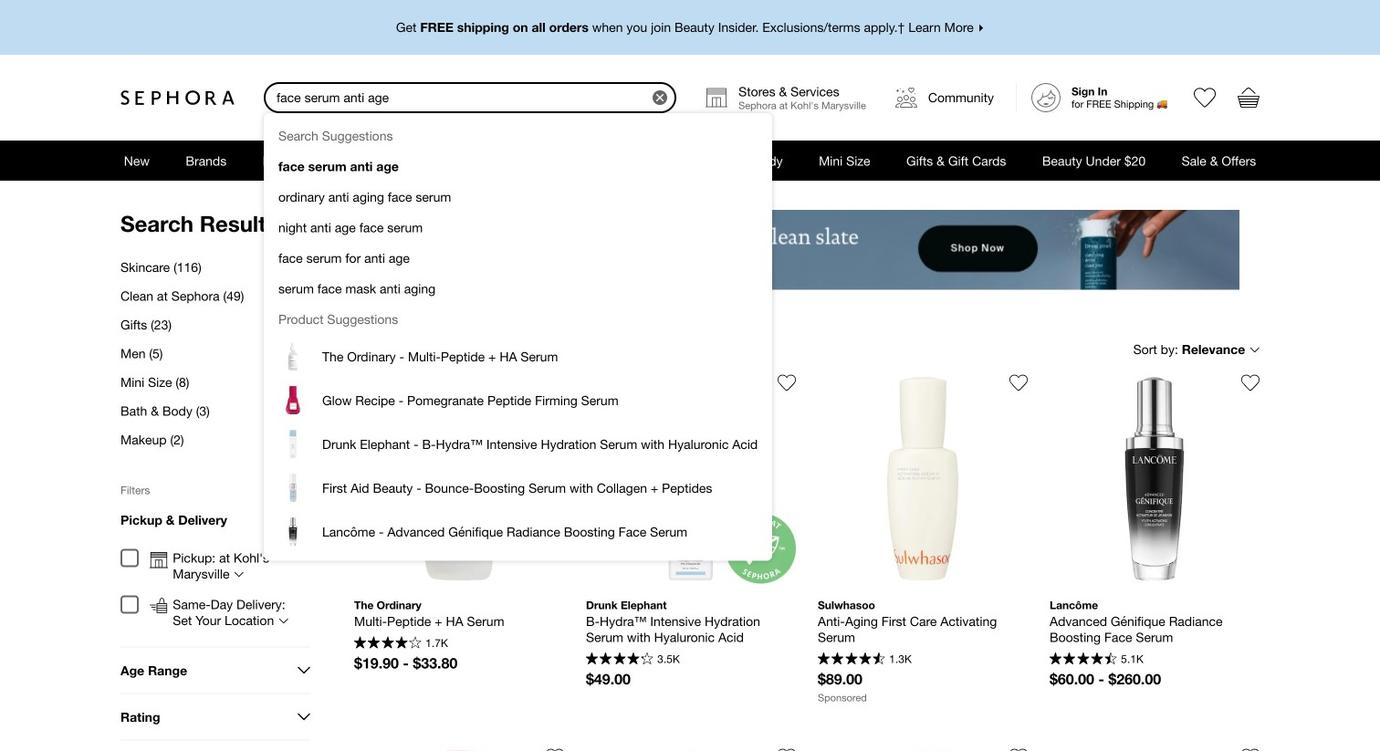 Task type: vqa. For each thing, say whether or not it's contained in the screenshot.
'by' within Rare Beauty by Selena Gomez Soft Pinch Liquid Blush #4
no



Task type: describe. For each thing, give the bounding box(es) containing it.
clarins - double serum firming & smoothing anti-aging concentrate image
[[818, 748, 1028, 752]]

sign in to love lancôme - advanced génifique radiance boosting face serum image
[[1242, 374, 1260, 392]]

1 option from the top
[[264, 335, 773, 379]]

sign in to love sulwhasoo - concentrated ginseng renewing serum image
[[778, 748, 796, 752]]

sign in to love sulwhasoo - anti-aging first care activating serum image
[[1010, 374, 1028, 392]]

4 stars element
[[354, 637, 422, 651]]

glow recipe - pomegranate peptide firming serum image
[[354, 748, 564, 752]]

sign in to love clarins - double serum firming & smoothing anti-aging concentrate image
[[1010, 748, 1028, 752]]

image de bannière avec contenu sponsorisé image
[[354, 210, 1240, 290]]

4.5 stars element for 3.5k reviews element at the bottom left of the page
[[586, 653, 654, 667]]

4.5 stars element for 5.1k reviews element
[[1050, 653, 1117, 667]]

clear search input text image
[[657, 94, 664, 101]]

3.5k reviews element
[[658, 654, 680, 665]]

sign in to love glow recipe - pomegranate peptide firming serum image
[[546, 748, 564, 752]]

1.3k reviews element
[[890, 654, 912, 665]]

sephora collection - targeted anti-aging bakuchiol serum image
[[1050, 748, 1260, 752]]

4 option from the top
[[264, 466, 773, 510]]

sephora homepage image
[[121, 90, 235, 105]]

3 option from the top
[[264, 422, 773, 466]]



Task type: locate. For each thing, give the bounding box(es) containing it.
1 horizontal spatial 4.5 stars element
[[818, 653, 886, 667]]

2 horizontal spatial 4.5 stars element
[[1050, 653, 1117, 667]]

go to basket image
[[1238, 87, 1260, 109]]

2 option from the top
[[264, 379, 773, 422]]

4.5 stars element left 3.5k reviews element at the bottom left of the page
[[586, 653, 654, 667]]

drunk elephant - b-hydra™ intensive hydration serum with hyaluronic acid image
[[586, 374, 796, 584]]

4.5 stars element for "1.3k reviews" element
[[818, 653, 886, 667]]

Search search field
[[266, 84, 653, 111]]

2 4.5 stars element from the left
[[818, 653, 886, 667]]

1 4.5 stars element from the left
[[586, 653, 654, 667]]

None field
[[264, 82, 677, 113]]

5.1k reviews element
[[1122, 654, 1144, 665]]

the ordinary - multi-peptide + ha serum image
[[354, 374, 564, 584]]

0 horizontal spatial 4.5 stars element
[[586, 653, 654, 667]]

sign in to love drunk elephant - b-hydra™ intensive hydration serum with hyaluronic acid image
[[778, 374, 796, 392]]

option
[[264, 335, 773, 379], [264, 379, 773, 422], [264, 422, 773, 466], [264, 466, 773, 510], [264, 510, 773, 554]]

5 option from the top
[[264, 510, 773, 554]]

3 4.5 stars element from the left
[[1050, 653, 1117, 667]]

None search field
[[264, 82, 773, 561]]

sulwhasoo - anti-aging first care activating serum image
[[818, 374, 1028, 584]]

4.5 stars element
[[586, 653, 654, 667], [818, 653, 886, 667], [1050, 653, 1117, 667]]

lancôme - advanced génifique radiance boosting face serum image
[[1050, 374, 1260, 584]]

4.5 stars element left "1.3k reviews" element
[[818, 653, 886, 667]]

sulwhasoo - concentrated ginseng renewing serum image
[[586, 748, 796, 752]]

list box
[[264, 113, 773, 561]]

1.7k reviews element
[[426, 638, 448, 649]]

sign in to love sephora collection - targeted anti-aging bakuchiol serum image
[[1242, 748, 1260, 752]]

4.5 stars element left 5.1k reviews element
[[1050, 653, 1117, 667]]



